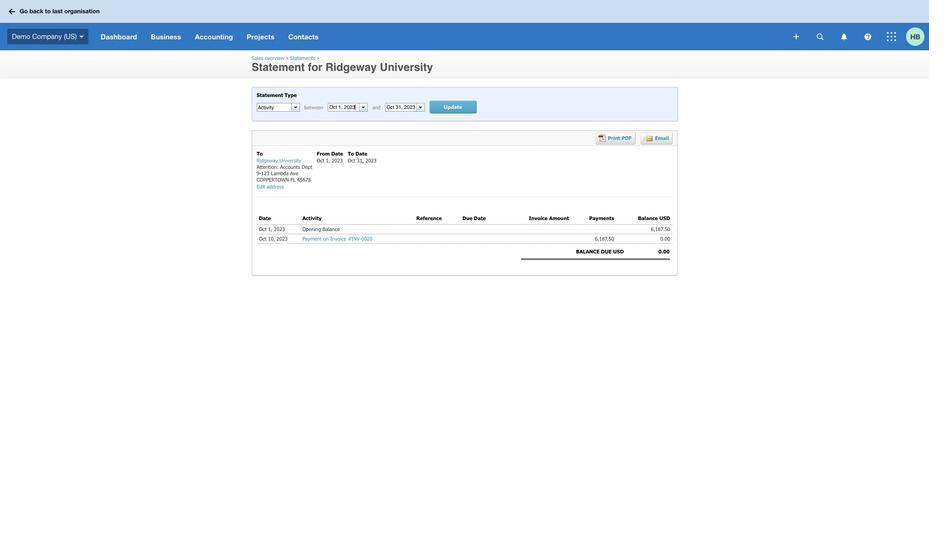 Task type: locate. For each thing, give the bounding box(es) containing it.
6,187.50 down balance usd
[[651, 226, 671, 232]]

1 › from the left
[[286, 55, 289, 61]]

svg image inside go back to last organisation link
[[9, 8, 15, 14]]

date inside from date oct 1, 2023
[[331, 151, 343, 157]]

date for from
[[331, 151, 343, 157]]

statement inside sales overview › statements › statement for ridgeway university
[[252, 61, 305, 74]]

0 horizontal spatial to
[[257, 151, 263, 157]]

2023
[[332, 157, 343, 163], [366, 157, 377, 163], [274, 226, 285, 232], [277, 236, 288, 242]]

date up oct 1, 2023
[[259, 216, 271, 221]]

ridgeway inside the to ridgeway university attention: accounts dept 9-123 lambda ave coppertown fl 45678 edit address
[[257, 157, 278, 163]]

1 horizontal spatial 6,187.50
[[651, 226, 671, 232]]

balance usd
[[638, 216, 671, 221]]

email
[[655, 135, 669, 141]]

svg image
[[841, 33, 847, 40], [794, 34, 800, 39]]

0 vertical spatial ridgeway
[[326, 61, 377, 74]]

date right from
[[331, 151, 343, 157]]

contacts
[[288, 33, 319, 41]]

6,187.50
[[651, 226, 671, 232], [592, 236, 615, 242]]

on
[[323, 236, 329, 242]]

1 vertical spatial 1,
[[268, 226, 273, 232]]

university inside sales overview › statements › statement for ridgeway university
[[380, 61, 433, 74]]

oct
[[317, 157, 325, 163], [348, 157, 356, 163], [259, 226, 267, 232], [259, 236, 267, 242]]

dashboard link
[[94, 23, 144, 50]]

0.00
[[658, 236, 671, 242], [659, 249, 670, 255]]

date up 31,
[[356, 151, 368, 157]]

ridgeway right "for" at the top
[[326, 61, 377, 74]]

0 horizontal spatial ridgeway
[[257, 157, 278, 163]]

go back to last organisation link
[[5, 3, 105, 20]]

6,187.50 up the balance due usd
[[592, 236, 615, 242]]

edit address link
[[257, 184, 284, 190]]

0 horizontal spatial balance
[[323, 226, 340, 232]]

1 vertical spatial 0.00
[[659, 249, 670, 255]]

0 vertical spatial 6,187.50
[[651, 226, 671, 232]]

to ridgeway university attention: accounts dept 9-123 lambda ave coppertown fl 45678 edit address
[[257, 151, 312, 190]]

usd
[[660, 216, 671, 221], [614, 249, 624, 255]]

ridgeway up attention:
[[257, 157, 278, 163]]

university
[[380, 61, 433, 74], [280, 157, 301, 163]]

sales
[[252, 55, 263, 61]]

1 vertical spatial 6,187.50
[[592, 236, 615, 242]]

hb
[[911, 32, 921, 41]]

navigation
[[94, 23, 788, 50]]

print
[[608, 135, 621, 141]]

invoice left amount in the right of the page
[[529, 216, 548, 221]]

0 horizontal spatial 6,187.50
[[592, 236, 615, 242]]

0 horizontal spatial 1,
[[268, 226, 273, 232]]

2 to from the left
[[348, 151, 354, 157]]

balance
[[638, 216, 658, 221], [323, 226, 340, 232]]

due
[[463, 216, 473, 221]]

balance due usd
[[576, 249, 624, 255]]

› right statements
[[317, 55, 320, 61]]

0 horizontal spatial invoice
[[330, 236, 346, 242]]

oct left 31,
[[348, 157, 356, 163]]

oct 1, 2023
[[259, 226, 285, 232]]

statement
[[252, 61, 305, 74], [257, 92, 283, 98]]

to right from date oct 1, 2023
[[348, 151, 354, 157]]

0 vertical spatial balance
[[638, 216, 658, 221]]

svg image inside demo company (us) popup button
[[79, 36, 84, 38]]

2023 inside from date oct 1, 2023
[[332, 157, 343, 163]]

accounts
[[280, 164, 300, 170]]

0 vertical spatial 1,
[[326, 157, 330, 163]]

navigation containing dashboard
[[94, 23, 788, 50]]

date inside to date oct 31, 2023
[[356, 151, 368, 157]]

0 vertical spatial usd
[[660, 216, 671, 221]]

company
[[32, 32, 62, 40]]

None text field
[[257, 104, 291, 111], [386, 104, 416, 111], [257, 104, 291, 111], [386, 104, 416, 111]]

dashboard
[[101, 33, 137, 41]]

1 to from the left
[[257, 151, 263, 157]]

reference
[[417, 216, 442, 221]]

edit
[[257, 184, 265, 190]]

back
[[30, 7, 43, 15]]

None text field
[[328, 104, 359, 111]]

accounting button
[[188, 23, 240, 50]]

oct down from
[[317, 157, 325, 163]]

sales overview link
[[252, 55, 285, 61]]

2023 right 31,
[[366, 157, 377, 163]]

date right "due"
[[474, 216, 486, 221]]

print pdf link
[[595, 132, 636, 145]]

0020
[[362, 236, 373, 242]]

date
[[331, 151, 343, 157], [356, 151, 368, 157], [259, 216, 271, 221], [474, 216, 486, 221]]

invoice right the on
[[330, 236, 346, 242]]

email link
[[640, 132, 673, 145]]

›
[[286, 55, 289, 61], [317, 55, 320, 61]]

oct 10, 2023
[[259, 236, 288, 242]]

1, up 10,
[[268, 226, 273, 232]]

2023 left 31,
[[332, 157, 343, 163]]

1 horizontal spatial ridgeway
[[326, 61, 377, 74]]

dept
[[302, 164, 312, 170]]

45678
[[297, 177, 311, 183]]

1 horizontal spatial ›
[[317, 55, 320, 61]]

0 vertical spatial statement
[[252, 61, 305, 74]]

svg image
[[9, 8, 15, 14], [887, 32, 897, 41], [817, 33, 824, 40], [865, 33, 872, 40], [79, 36, 84, 38]]

between
[[304, 105, 323, 111]]

banner containing hb
[[0, 0, 930, 50]]

demo company (us)
[[12, 32, 77, 40]]

0 vertical spatial university
[[380, 61, 433, 74]]

ridgeway university link
[[257, 157, 301, 164]]

oct inside to date oct 31, 2023
[[348, 157, 356, 163]]

to
[[45, 7, 51, 15]]

activity
[[303, 216, 322, 221]]

31,
[[357, 157, 364, 163]]

#inv-
[[348, 236, 362, 242]]

date for to
[[356, 151, 368, 157]]

0 horizontal spatial university
[[280, 157, 301, 163]]

to up attention:
[[257, 151, 263, 157]]

1 vertical spatial statement
[[257, 92, 283, 98]]

to
[[257, 151, 263, 157], [348, 151, 354, 157]]

1,
[[326, 157, 330, 163], [268, 226, 273, 232]]

ridgeway
[[326, 61, 377, 74], [257, 157, 278, 163]]

1 horizontal spatial usd
[[660, 216, 671, 221]]

last
[[52, 7, 63, 15]]

ave
[[290, 171, 298, 176]]

1 vertical spatial usd
[[614, 249, 624, 255]]

ridgeway inside sales overview › statements › statement for ridgeway university
[[326, 61, 377, 74]]

invoice
[[529, 216, 548, 221], [330, 236, 346, 242]]

due date
[[463, 216, 486, 221]]

type
[[285, 92, 297, 98]]

and
[[372, 105, 381, 111]]

1 vertical spatial ridgeway
[[257, 157, 278, 163]]

banner
[[0, 0, 930, 50]]

sales overview › statements › statement for ridgeway university
[[252, 55, 433, 74]]

› right overview on the top of the page
[[286, 55, 289, 61]]

business
[[151, 33, 181, 41]]

organisation
[[64, 7, 100, 15]]

accounting
[[195, 33, 233, 41]]

1, down from
[[326, 157, 330, 163]]

9-
[[257, 171, 261, 176]]

0 horizontal spatial usd
[[614, 249, 624, 255]]

to inside to date oct 31, 2023
[[348, 151, 354, 157]]

attention:
[[257, 164, 279, 170]]

1 horizontal spatial invoice
[[529, 216, 548, 221]]

1 horizontal spatial balance
[[638, 216, 658, 221]]

1 horizontal spatial university
[[380, 61, 433, 74]]

to for to date oct 31, 2023
[[348, 151, 354, 157]]

1 horizontal spatial to
[[348, 151, 354, 157]]

business button
[[144, 23, 188, 50]]

to inside the to ridgeway university attention: accounts dept 9-123 lambda ave coppertown fl 45678 edit address
[[257, 151, 263, 157]]

statement type
[[257, 92, 297, 98]]

update link
[[430, 101, 477, 114]]

1 vertical spatial university
[[280, 157, 301, 163]]

hb button
[[907, 23, 930, 50]]

0 horizontal spatial ›
[[286, 55, 289, 61]]

(us)
[[64, 32, 77, 40]]

0 vertical spatial 0.00
[[658, 236, 671, 242]]

1 horizontal spatial 1,
[[326, 157, 330, 163]]



Task type: describe. For each thing, give the bounding box(es) containing it.
1 horizontal spatial svg image
[[841, 33, 847, 40]]

update
[[444, 104, 462, 110]]

print pdf
[[608, 135, 632, 141]]

go
[[20, 7, 28, 15]]

to for to ridgeway university attention: accounts dept 9-123 lambda ave coppertown fl 45678 edit address
[[257, 151, 263, 157]]

demo company (us) button
[[0, 23, 94, 50]]

to date oct 31, 2023
[[348, 151, 377, 163]]

0 horizontal spatial svg image
[[794, 34, 800, 39]]

2023 right 10,
[[277, 236, 288, 242]]

oct left 10,
[[259, 236, 267, 242]]

amount
[[549, 216, 569, 221]]

address
[[267, 184, 284, 190]]

pdf
[[622, 135, 632, 141]]

payments
[[590, 216, 615, 221]]

2023 up oct 10, 2023
[[274, 226, 285, 232]]

navigation inside banner
[[94, 23, 788, 50]]

projects button
[[240, 23, 282, 50]]

1 vertical spatial balance
[[323, 226, 340, 232]]

payment                                         on invoice #inv-0020
[[303, 236, 373, 242]]

payment                                         on invoice #inv-0020 link
[[303, 236, 373, 242]]

0 vertical spatial invoice
[[529, 216, 548, 221]]

invoice amount
[[529, 216, 569, 221]]

123
[[261, 171, 270, 176]]

oct up oct 10, 2023
[[259, 226, 267, 232]]

overview
[[265, 55, 285, 61]]

lambda
[[271, 171, 289, 176]]

statements
[[290, 55, 316, 61]]

1, inside from date oct 1, 2023
[[326, 157, 330, 163]]

from
[[317, 151, 330, 157]]

go back to last organisation
[[20, 7, 100, 15]]

coppertown
[[257, 177, 289, 183]]

for
[[308, 61, 323, 74]]

opening balance
[[303, 226, 340, 232]]

oct inside from date oct 1, 2023
[[317, 157, 325, 163]]

1 vertical spatial invoice
[[330, 236, 346, 242]]

projects
[[247, 33, 275, 41]]

from date oct 1, 2023
[[317, 151, 343, 163]]

2 › from the left
[[317, 55, 320, 61]]

demo
[[12, 32, 30, 40]]

due
[[601, 249, 612, 255]]

payment
[[303, 236, 322, 242]]

date for due
[[474, 216, 486, 221]]

2023 inside to date oct 31, 2023
[[366, 157, 377, 163]]

10,
[[268, 236, 275, 242]]

opening
[[303, 226, 321, 232]]

university inside the to ridgeway university attention: accounts dept 9-123 lambda ave coppertown fl 45678 edit address
[[280, 157, 301, 163]]

statements link
[[290, 55, 316, 61]]

balance
[[576, 249, 600, 255]]

fl
[[291, 177, 296, 183]]

contacts button
[[282, 23, 326, 50]]



Task type: vqa. For each thing, say whether or not it's contained in the screenshot.
MONEY
no



